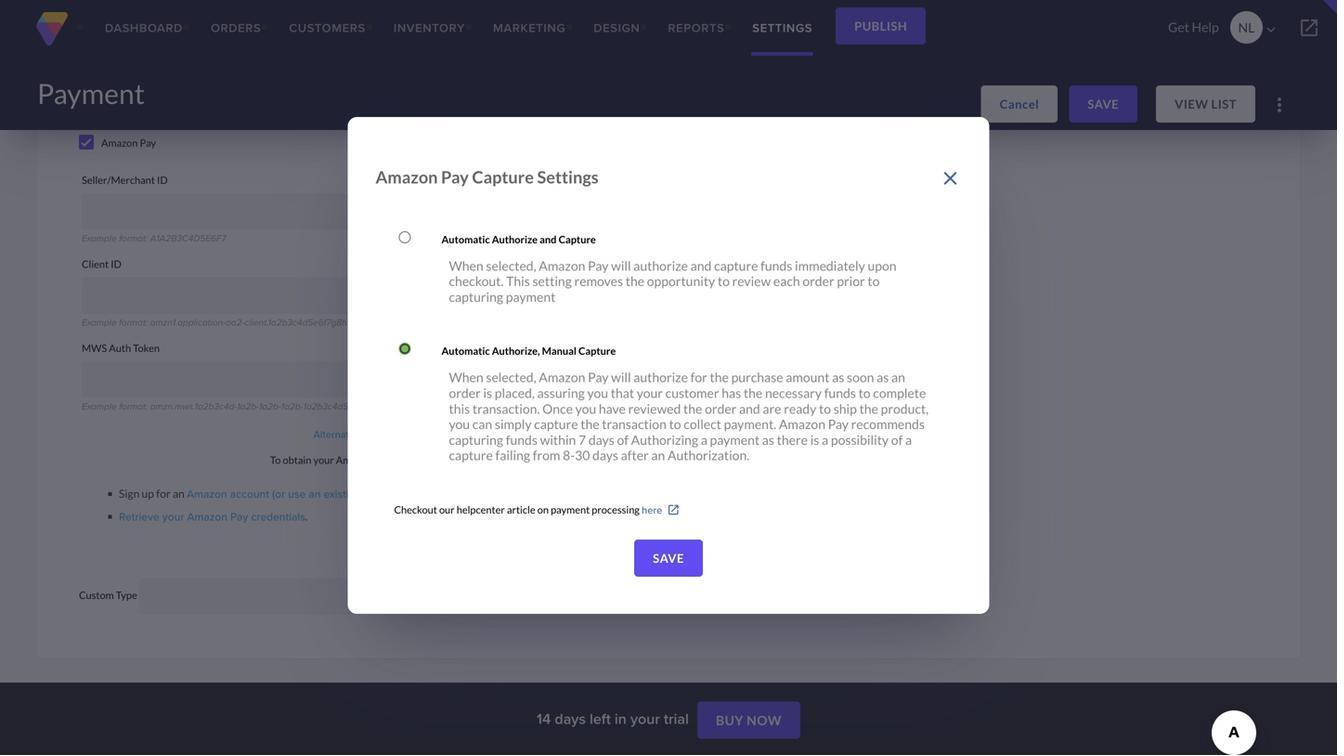 Task type: vqa. For each thing, say whether or not it's contained in the screenshot.
A to the middle
yes



Task type: describe. For each thing, give the bounding box(es) containing it.
1 a from the left
[[701, 432, 708, 448]]

opportunity
[[647, 273, 715, 289]]

reviewed
[[628, 401, 681, 416]]

orders
[[211, 19, 261, 37]]

alternative settings link
[[313, 427, 402, 442]]

0 vertical spatial is
[[483, 385, 492, 401]]

to
[[270, 454, 281, 466]]

authorizing
[[631, 432, 699, 448]]

design
[[594, 19, 640, 37]]

1 horizontal spatial as
[[832, 369, 845, 385]]

automatic authorize and capture
[[442, 233, 596, 246]]

0 horizontal spatial save link
[[635, 540, 703, 577]]

capturing inside when selected, amazon pay will authorize for the purchase amount as soon as an order is placed, assuring you that your customer has the necessary funds to complete this transaction. once you have reviewed the order and are ready to ship the product, you can simply capture the transaction to collect payment. amazon pay recommends capturing funds within 7 days of authorizing a payment as there is a possibility of a capture failing from 8-30 days after an authorization.
[[449, 432, 504, 448]]

dashboard
[[105, 19, 183, 37]]

checkout.
[[449, 273, 504, 289]]

close
[[940, 167, 962, 189]]

publish
[[855, 19, 908, 33]]

this
[[449, 401, 470, 416]]

you left have
[[576, 401, 597, 416]]

recommends
[[851, 416, 925, 432]]

for inside when selected, amazon pay will authorize for the purchase amount as soon as an order is placed, assuring you that your customer has the necessary funds to complete this transaction. once you have reviewed the order and are ready to ship the product, you can simply capture the transaction to collect payment. amazon pay recommends capturing funds within 7 days of authorizing a payment as there is a possibility of a capture failing from 8-30 days after an authorization.
[[691, 369, 708, 385]]

format: for amzn.mws.1a2b3c4d-
[[119, 399, 148, 413]]

an right use on the left of the page
[[309, 486, 321, 502]]

0 vertical spatial capture
[[472, 167, 534, 187]]

authorize for for
[[634, 369, 688, 385]]

amzn1.application-
[[150, 315, 226, 329]]

(or
[[272, 486, 285, 502]]

1 horizontal spatial is
[[811, 432, 820, 448]]

an right up
[[173, 487, 185, 500]]

the right reviewed
[[684, 401, 703, 416]]

each
[[774, 273, 800, 289]]

1 1a2b- from the left
[[237, 399, 259, 413]]

7
[[579, 432, 586, 448]]

cancel link
[[982, 85, 1058, 123]]

there
[[777, 432, 808, 448]]

retrieve
[[119, 509, 160, 525]]

this
[[506, 273, 530, 289]]

cancel
[[1000, 97, 1040, 111]]

checkout our helpcenter article on payment processing here
[[394, 503, 663, 517]]

selected, for order
[[486, 369, 537, 385]]

0 vertical spatial settings
[[753, 19, 813, 37]]

when for when selected, amazon pay will authorize and capture funds immediately upon checkout. this setting removes the opportunity to review each order prior to capturing payment
[[449, 258, 484, 273]]

after
[[621, 447, 649, 463]]

succeed online with volusion's shopping cart software image
[[33, 12, 71, 46]]

example for example format: amzn1.application-oa2-client.1a2b3c4d5e6f7g8h9i0j1k2l3m4n5o6p
[[82, 315, 117, 329]]

2 1a2b- from the left
[[259, 399, 281, 413]]

the right ship on the bottom right of the page
[[860, 401, 879, 416]]

oa2-
[[226, 315, 245, 329]]

to left ship on the bottom right of the page
[[819, 401, 831, 416]]

14
[[537, 708, 551, 730]]

example format: amzn.mws.1a2b3c4d-1a2b-1a2b-1a2b-1a2b3c4d5e6f
[[82, 399, 362, 413]]

save for save link to the top
[[1088, 97, 1119, 111]]

buy now
[[716, 713, 782, 728]]

amazon pay capture settings
[[376, 167, 599, 187]]

help
[[1192, 19, 1219, 35]]

ready
[[784, 401, 817, 416]]

payment
[[37, 77, 145, 110]]

3 a from the left
[[906, 432, 912, 448]]

example for example format: amzn.mws.1a2b3c4d-1a2b-1a2b-1a2b-1a2b3c4d5e6f
[[82, 399, 117, 413]]

transaction
[[602, 416, 667, 432]]

authorize,
[[492, 345, 540, 357]]

immediately
[[795, 258, 866, 273]]

8-
[[563, 447, 575, 463]]

have
[[599, 401, 626, 416]]

seller/merchant id
[[82, 174, 170, 186]]

your inside sign up for an amazon account (or use an existing one) retrieve your amazon pay credentials .
[[162, 509, 184, 525]]

1 horizontal spatial order
[[705, 401, 737, 416]]

an right after
[[652, 447, 665, 463]]


[[1299, 17, 1321, 39]]

capturing inside when selected, amazon pay will authorize and capture funds immediately upon checkout. this setting removes the opportunity to review each order prior to capturing payment
[[449, 289, 504, 305]]

pay left "that"
[[588, 369, 609, 385]]

automatic for when selected, amazon pay will authorize and capture funds immediately upon checkout. this setting removes the opportunity to review each order prior to capturing payment
[[442, 233, 490, 246]]

to right ship on the bottom right of the page
[[859, 385, 871, 401]]

payment inside when selected, amazon pay will authorize for the purchase amount as soon as an order is placed, assuring you that your customer has the necessary funds to complete this transaction. once you have reviewed the order and are ready to ship the product, you can simply capture the transaction to collect payment. amazon pay recommends capturing funds within 7 days of authorizing a payment as there is a possibility of a capture failing from 8-30 days after an authorization.
[[710, 432, 760, 448]]

account
[[230, 486, 269, 502]]

to right prior
[[868, 273, 880, 289]]

for inside sign up for an amazon account (or use an existing one) retrieve your amazon pay credentials .
[[156, 487, 171, 500]]

0 horizontal spatial and
[[540, 233, 557, 246]]

transaction.
[[473, 401, 540, 416]]

dashboard link
[[91, 0, 197, 56]]

automatic for when selected, amazon pay will authorize for the purchase amount as soon as an order is placed, assuring you that your customer has the necessary funds to complete this transaction. once you have reviewed the order and are ready to ship the product, you can simply capture the transaction to collect payment. amazon pay recommends capturing funds within 7 days of authorizing a payment as there is a possibility of a capture failing from 8-30 days after an authorization.
[[442, 345, 490, 357]]

purchase
[[732, 369, 784, 385]]

2 of from the left
[[892, 432, 903, 448]]

an up product,
[[892, 369, 906, 385]]

payment inside when selected, amazon pay will authorize and capture funds immediately upon checkout. this setting removes the opportunity to review each order prior to capturing payment
[[506, 289, 556, 305]]

days right 7
[[589, 432, 615, 448]]

here
[[642, 503, 663, 517]]

sign
[[119, 487, 140, 500]]

sign up for an amazon account (or use an existing one) retrieve your amazon pay credentials .
[[119, 486, 386, 525]]

format: for a1a2b3c4d5e6f7
[[119, 231, 148, 245]]

save for left save link
[[653, 551, 685, 566]]

1a2b3c4d5e6f
[[303, 399, 362, 413]]

0 horizontal spatial as
[[762, 432, 775, 448]]

from
[[533, 447, 561, 463]]

product,
[[881, 401, 929, 416]]

inventory
[[394, 19, 465, 37]]

1 vertical spatial settings
[[537, 167, 599, 187]]

on
[[538, 503, 549, 516]]

placed,
[[495, 385, 535, 401]]

amount
[[786, 369, 830, 385]]

marketing
[[493, 19, 566, 37]]

0 horizontal spatial settings
[[365, 427, 402, 442]]

are
[[763, 401, 782, 416]]

here link
[[642, 503, 680, 517]]

format: for amzn1.application-
[[119, 315, 148, 329]]

3 1a2b- from the left
[[281, 399, 303, 413]]

authorize
[[492, 233, 538, 246]]

our
[[439, 503, 455, 516]]

now
[[747, 713, 782, 728]]

example format: amzn1.application-oa2-client.1a2b3c4d5e6f7g8h9i0j1k2l3m4n5o6p
[[82, 315, 423, 329]]

will for opportunity
[[611, 258, 631, 273]]

capture for when selected, amazon pay will authorize for the purchase amount as soon as an order is placed, assuring you that your customer has the necessary funds to complete this transaction. once you have reviewed the order and are ready to ship the product, you can simply capture the transaction to collect payment. amazon pay recommends capturing funds within 7 days of authorizing a payment as there is a possibility of a capture failing from 8-30 days after an authorization.
[[579, 345, 616, 357]]

when selected, amazon pay will authorize for the purchase amount as soon as an order is placed, assuring you that your customer has the necessary funds to complete this transaction. once you have reviewed the order and are ready to ship the product, you can simply capture the transaction to collect payment. amazon pay recommends capturing funds within 7 days of authorizing a payment as there is a possibility of a capture failing from 8-30 days after an authorization.
[[449, 369, 929, 463]]

existing
[[324, 486, 362, 502]]

review
[[733, 273, 771, 289]]

ship
[[834, 401, 857, 416]]

view list link
[[1157, 85, 1256, 123]]

30
[[575, 447, 590, 463]]

example format: a1a2b3c4d5e6f7
[[82, 231, 226, 245]]



Task type: locate. For each thing, give the bounding box(es) containing it.
pay right ready on the right bottom
[[828, 416, 849, 432]]

1 automatic from the top
[[442, 233, 490, 246]]

authorization.
[[668, 447, 750, 463]]

1 example from the top
[[82, 231, 117, 245]]

example
[[82, 231, 117, 245], [82, 315, 117, 329], [82, 399, 117, 413]]

is
[[483, 385, 492, 401], [811, 432, 820, 448]]

pay up automatic authorize and capture
[[441, 167, 469, 187]]

is right there at the bottom right of the page
[[811, 432, 820, 448]]

payment up automatic authorize, manual capture
[[506, 289, 556, 305]]

0 vertical spatial capturing
[[449, 289, 504, 305]]

a
[[701, 432, 708, 448], [822, 432, 829, 448], [906, 432, 912, 448]]

1 vertical spatial format:
[[119, 315, 148, 329]]

of down product,
[[892, 432, 903, 448]]

possibility
[[831, 432, 889, 448]]

0 vertical spatial save
[[1088, 97, 1119, 111]]

capture left 7
[[534, 416, 578, 432]]

authorize inside when selected, amazon pay will authorize for the purchase amount as soon as an order is placed, assuring you that your customer has the necessary funds to complete this transaction. once you have reviewed the order and are ready to ship the product, you can simply capture the transaction to collect payment. amazon pay recommends capturing funds within 7 days of authorizing a payment as there is a possibility of a capture failing from 8-30 days after an authorization.
[[634, 369, 688, 385]]

your right retrieve
[[162, 509, 184, 525]]

capturing left the this
[[449, 289, 504, 305]]

0 vertical spatial example
[[82, 231, 117, 245]]

the
[[626, 273, 645, 289], [710, 369, 729, 385], [744, 385, 763, 401], [684, 401, 703, 416], [860, 401, 879, 416], [581, 416, 600, 432]]

1 format: from the top
[[119, 231, 148, 245]]

as left the 'soon'
[[832, 369, 845, 385]]

checkout
[[394, 503, 437, 516]]

2 vertical spatial capture
[[579, 345, 616, 357]]

1 vertical spatial capture
[[534, 416, 578, 432]]

capturing down this
[[449, 432, 504, 448]]

1a2b- up to
[[259, 399, 281, 413]]

can
[[473, 416, 492, 432]]

1 horizontal spatial capture
[[534, 416, 578, 432]]

2 horizontal spatial as
[[877, 369, 889, 385]]

will inside when selected, amazon pay will authorize for the purchase amount as soon as an order is placed, assuring you that your customer has the necessary funds to complete this transaction. once you have reviewed the order and are ready to ship the product, you can simply capture the transaction to collect payment. amazon pay recommends capturing funds within 7 days of authorizing a payment as there is a possibility of a capture failing from 8-30 days after an authorization.
[[611, 369, 631, 385]]

upon
[[868, 258, 897, 273]]

None radio
[[399, 231, 411, 243], [399, 343, 411, 355], [399, 231, 411, 243], [399, 343, 411, 355]]

will
[[611, 258, 631, 273], [611, 369, 631, 385]]

payment right on
[[551, 503, 590, 516]]

automatic authorize, manual capture
[[442, 345, 616, 357]]

2 horizontal spatial order
[[803, 273, 835, 289]]

0 vertical spatial will
[[611, 258, 631, 273]]

1 vertical spatial save link
[[635, 540, 703, 577]]

selected, inside when selected, amazon pay will authorize for the purchase amount as soon as an order is placed, assuring you that your customer has the necessary funds to complete this transaction. once you have reviewed the order and are ready to ship the product, you can simply capture the transaction to collect payment. amazon pay recommends capturing funds within 7 days of authorizing a payment as there is a possibility of a capture failing from 8-30 days after an authorization.
[[486, 369, 537, 385]]

selected, for removes
[[486, 258, 537, 273]]

alternative settings
[[313, 427, 402, 442]]

1 vertical spatial when
[[449, 369, 484, 385]]

amazon
[[376, 167, 438, 187], [539, 258, 586, 273], [539, 369, 586, 385], [779, 416, 826, 432], [336, 454, 373, 466], [187, 486, 227, 502], [187, 509, 228, 525]]

1 will from the top
[[611, 258, 631, 273]]

example up client id
[[82, 231, 117, 245]]

1 horizontal spatial of
[[892, 432, 903, 448]]

0 vertical spatial your
[[637, 385, 663, 401]]

funds left immediately
[[761, 258, 793, 273]]

0 horizontal spatial your
[[162, 509, 184, 525]]

0 vertical spatial authorize
[[634, 258, 688, 273]]

settings up automatic authorize and capture
[[537, 167, 599, 187]]

1 horizontal spatial funds
[[761, 258, 793, 273]]

1 vertical spatial is
[[811, 432, 820, 448]]

1 vertical spatial save
[[653, 551, 685, 566]]

0 horizontal spatial for
[[156, 487, 171, 500]]

settings right reports
[[753, 19, 813, 37]]

0 horizontal spatial capture
[[449, 447, 493, 463]]

0 vertical spatial payment
[[506, 289, 556, 305]]

authorize right 'removes'
[[634, 258, 688, 273]]

1 horizontal spatial your
[[313, 454, 334, 466]]

format: up mws auth token
[[119, 315, 148, 329]]

when selected, amazon pay will authorize and capture funds immediately upon checkout. this setting removes the opportunity to review each order prior to capturing payment
[[449, 258, 897, 305]]

payment inside checkout our helpcenter article on payment processing here
[[551, 503, 590, 516]]

1 vertical spatial will
[[611, 369, 631, 385]]

is left placed,
[[483, 385, 492, 401]]

0 horizontal spatial order
[[449, 385, 481, 401]]

selected,
[[486, 258, 537, 273], [486, 369, 537, 385]]

capture
[[472, 167, 534, 187], [559, 233, 596, 246], [579, 345, 616, 357]]

the left purchase
[[710, 369, 729, 385]]

0 horizontal spatial funds
[[506, 432, 538, 448]]

capture left each
[[714, 258, 758, 273]]

1 vertical spatial capturing
[[449, 432, 504, 448]]

pay up one)
[[375, 454, 391, 466]]

of
[[617, 432, 629, 448], [892, 432, 903, 448]]

capture down can
[[449, 447, 493, 463]]

nl
[[1239, 20, 1255, 35]]


[[1263, 22, 1280, 38]]

failing
[[496, 447, 530, 463]]

pay right setting
[[588, 258, 609, 273]]

0 vertical spatial selected,
[[486, 258, 537, 273]]

capture up 'removes'
[[559, 233, 596, 246]]

0 horizontal spatial of
[[617, 432, 629, 448]]

get
[[1169, 19, 1190, 35]]

save down here "link"
[[653, 551, 685, 566]]

and inside when selected, amazon pay will authorize and capture funds immediately upon checkout. this setting removes the opportunity to review each order prior to capturing payment
[[691, 258, 712, 273]]

as left there at the bottom right of the page
[[762, 432, 775, 448]]

funds inside when selected, amazon pay will authorize and capture funds immediately upon checkout. this setting removes the opportunity to review each order prior to capturing payment
[[761, 258, 793, 273]]

payment down has
[[710, 432, 760, 448]]

your right obtain
[[313, 454, 334, 466]]

your
[[637, 385, 663, 401], [313, 454, 334, 466], [162, 509, 184, 525]]

authorize up reviewed
[[634, 369, 688, 385]]

for left has
[[691, 369, 708, 385]]

2 vertical spatial settings
[[365, 427, 402, 442]]

amazon account (or use an existing one) link
[[187, 486, 386, 502]]

3 example from the top
[[82, 399, 117, 413]]

soon
[[847, 369, 875, 385]]

obtain
[[283, 454, 312, 466]]

will inside when selected, amazon pay will authorize and capture funds immediately upon checkout. this setting removes the opportunity to review each order prior to capturing payment
[[611, 258, 631, 273]]

manual
[[542, 345, 577, 357]]

as right the 'soon'
[[877, 369, 889, 385]]

 link
[[1282, 0, 1338, 56]]

the right has
[[744, 385, 763, 401]]

2 horizontal spatial funds
[[825, 385, 856, 401]]

funds right ready on the right bottom
[[825, 385, 856, 401]]

2 vertical spatial capture
[[449, 447, 493, 463]]

2 automatic from the top
[[442, 345, 490, 357]]

payment
[[506, 289, 556, 305], [710, 432, 760, 448], [551, 503, 590, 516]]

0 horizontal spatial save
[[653, 551, 685, 566]]

of down have
[[617, 432, 629, 448]]

settings up to obtain your amazon pay credentials:
[[365, 427, 402, 442]]

one)
[[364, 486, 386, 502]]

0 vertical spatial format:
[[119, 231, 148, 245]]

1 vertical spatial authorize
[[634, 369, 688, 385]]

days right 30
[[593, 447, 619, 463]]

2 horizontal spatial capture
[[714, 258, 758, 273]]

the inside when selected, amazon pay will authorize and capture funds immediately upon checkout. this setting removes the opportunity to review each order prior to capturing payment
[[626, 273, 645, 289]]

authorize inside when selected, amazon pay will authorize and capture funds immediately upon checkout. this setting removes the opportunity to review each order prior to capturing payment
[[634, 258, 688, 273]]

2 selected, from the top
[[486, 369, 537, 385]]

2 authorize from the top
[[634, 369, 688, 385]]

necessary
[[765, 385, 822, 401]]

credentials
[[251, 509, 305, 525]]

nl 
[[1239, 20, 1280, 38]]

pay inside when selected, amazon pay will authorize and capture funds immediately upon checkout. this setting removes the opportunity to review each order prior to capturing payment
[[588, 258, 609, 273]]

once
[[543, 401, 573, 416]]

example down mws auth token
[[82, 399, 117, 413]]

when left the this
[[449, 258, 484, 273]]

to left review
[[718, 273, 730, 289]]

1 when from the top
[[449, 258, 484, 273]]

0 vertical spatial when
[[449, 258, 484, 273]]

2 vertical spatial example
[[82, 399, 117, 413]]

0 vertical spatial for
[[691, 369, 708, 385]]

retrieve your amazon pay credentials link
[[119, 509, 305, 525]]

for right up
[[156, 487, 171, 500]]

0 vertical spatial and
[[540, 233, 557, 246]]

when up this
[[449, 369, 484, 385]]

order inside when selected, amazon pay will authorize and capture funds immediately upon checkout. this setting removes the opportunity to review each order prior to capturing payment
[[803, 273, 835, 289]]

2 when from the top
[[449, 369, 484, 385]]

will up have
[[611, 369, 631, 385]]

1 horizontal spatial save
[[1088, 97, 1119, 111]]

mws auth token
[[82, 342, 160, 354]]

and left review
[[691, 258, 712, 273]]

your right "that"
[[637, 385, 663, 401]]

2 vertical spatial your
[[162, 509, 184, 525]]

0 horizontal spatial is
[[483, 385, 492, 401]]

1 selected, from the top
[[486, 258, 537, 273]]

authorize for and
[[634, 258, 688, 273]]

a right authorizing
[[701, 432, 708, 448]]

2 format: from the top
[[119, 315, 148, 329]]

payment.
[[724, 416, 777, 432]]

a down product,
[[906, 432, 912, 448]]

save link down here "link"
[[635, 540, 703, 577]]

save link right cancel
[[1069, 85, 1138, 123]]

setting
[[533, 273, 572, 289]]

the right 'removes'
[[626, 273, 645, 289]]

funds down transaction.
[[506, 432, 538, 448]]

3 format: from the top
[[119, 399, 148, 413]]

1 capturing from the top
[[449, 289, 504, 305]]

and right authorize
[[540, 233, 557, 246]]

pay
[[441, 167, 469, 187], [588, 258, 609, 273], [588, 369, 609, 385], [828, 416, 849, 432], [375, 454, 391, 466], [230, 509, 248, 525]]

and left are
[[739, 401, 761, 416]]

for
[[691, 369, 708, 385], [156, 487, 171, 500]]

to obtain your amazon pay credentials:
[[270, 454, 445, 466]]

your inside when selected, amazon pay will authorize for the purchase amount as soon as an order is placed, assuring you that your customer has the necessary funds to complete this transaction. once you have reviewed the order and are ready to ship the product, you can simply capture the transaction to collect payment. amazon pay recommends capturing funds within 7 days of authorizing a payment as there is a possibility of a capture failing from 8-30 days after an authorization.
[[637, 385, 663, 401]]

2 horizontal spatial and
[[739, 401, 761, 416]]

when inside when selected, amazon pay will authorize for the purchase amount as soon as an order is placed, assuring you that your customer has the necessary funds to complete this transaction. once you have reviewed the order and are ready to ship the product, you can simply capture the transaction to collect payment. amazon pay recommends capturing funds within 7 days of authorizing a payment as there is a possibility of a capture failing from 8-30 days after an authorization.
[[449, 369, 484, 385]]

0 horizontal spatial a
[[701, 432, 708, 448]]

0 vertical spatial automatic
[[442, 233, 490, 246]]

2 vertical spatial and
[[739, 401, 761, 416]]

0 vertical spatial funds
[[761, 258, 793, 273]]

.
[[305, 510, 308, 523]]

pay inside sign up for an amazon account (or use an existing one) retrieve your amazon pay credentials .
[[230, 509, 248, 525]]

use
[[288, 486, 306, 502]]

will left opportunity
[[611, 258, 631, 273]]

1 vertical spatial automatic
[[442, 345, 490, 357]]

custom type
[[79, 589, 137, 602]]

type
[[116, 589, 137, 602]]

2 will from the top
[[611, 369, 631, 385]]

2 capturing from the top
[[449, 432, 504, 448]]

when inside when selected, amazon pay will authorize and capture funds immediately upon checkout. this setting removes the opportunity to review each order prior to capturing payment
[[449, 258, 484, 273]]

2 a from the left
[[822, 432, 829, 448]]

1 horizontal spatial save link
[[1069, 85, 1138, 123]]

custom
[[79, 589, 114, 602]]

prior
[[837, 273, 865, 289]]

1 vertical spatial payment
[[710, 432, 760, 448]]

1 vertical spatial your
[[313, 454, 334, 466]]

1a2b- down "example format: amzn1.application-oa2-client.1a2b3c4d5e6f7g8h9i0j1k2l3m4n5o6p"
[[237, 399, 259, 413]]

save link
[[1069, 85, 1138, 123], [635, 540, 703, 577]]

capture for when selected, amazon pay will authorize and capture funds immediately upon checkout. this setting removes the opportunity to review each order prior to capturing payment
[[559, 233, 596, 246]]

1a2b- up obtain
[[281, 399, 303, 413]]

0 vertical spatial save link
[[1069, 85, 1138, 123]]

1 vertical spatial example
[[82, 315, 117, 329]]

selected, down authorize
[[486, 258, 537, 273]]

customer
[[666, 385, 719, 401]]

1 authorize from the top
[[634, 258, 688, 273]]

simply
[[495, 416, 532, 432]]

automatic left authorize,
[[442, 345, 490, 357]]

1 horizontal spatial a
[[822, 432, 829, 448]]

as
[[832, 369, 845, 385], [877, 369, 889, 385], [762, 432, 775, 448]]

pay down account
[[230, 509, 248, 525]]

article
[[507, 503, 536, 516]]

close link
[[940, 167, 962, 193]]

capture inside when selected, amazon pay will authorize and capture funds immediately upon checkout. this setting removes the opportunity to review each order prior to capturing payment
[[714, 258, 758, 273]]

save right cancel
[[1088, 97, 1119, 111]]

a right there at the bottom right of the page
[[822, 432, 829, 448]]

and inside when selected, amazon pay will authorize for the purchase amount as soon as an order is placed, assuring you that your customer has the necessary funds to complete this transaction. once you have reviewed the order and are ready to ship the product, you can simply capture the transaction to collect payment. amazon pay recommends capturing funds within 7 days of authorizing a payment as there is a possibility of a capture failing from 8-30 days after an authorization.
[[739, 401, 761, 416]]

the up 30
[[581, 416, 600, 432]]

2 example from the top
[[82, 315, 117, 329]]

format: down mws auth token
[[119, 399, 148, 413]]

credentials:
[[393, 454, 445, 466]]

1 vertical spatial for
[[156, 487, 171, 500]]

format: up client id
[[119, 231, 148, 245]]

publish button
[[836, 7, 926, 45]]

buy
[[716, 713, 744, 728]]

you left "that"
[[588, 385, 608, 401]]

2 vertical spatial funds
[[506, 432, 538, 448]]

2 horizontal spatial your
[[637, 385, 663, 401]]

1 vertical spatial funds
[[825, 385, 856, 401]]

2 vertical spatial format:
[[119, 399, 148, 413]]

automatic
[[442, 233, 490, 246], [442, 345, 490, 357]]

you left can
[[449, 416, 470, 432]]

1 of from the left
[[617, 432, 629, 448]]

1 horizontal spatial for
[[691, 369, 708, 385]]

2 horizontal spatial a
[[906, 432, 912, 448]]

buy now link
[[698, 702, 801, 739]]

will for placed,
[[611, 369, 631, 385]]

when for when selected, amazon pay will authorize for the purchase amount as soon as an order is placed, assuring you that your customer has the necessary funds to complete this transaction. once you have reviewed the order and are ready to ship the product, you can simply capture the transaction to collect payment. amazon pay recommends capturing funds within 7 days of authorizing a payment as there is a possibility of a capture failing from 8-30 days after an authorization.
[[449, 369, 484, 385]]

processing
[[592, 503, 640, 516]]

selected, down authorize,
[[486, 369, 537, 385]]

1 horizontal spatial and
[[691, 258, 712, 273]]

reports
[[668, 19, 725, 37]]

1 horizontal spatial settings
[[537, 167, 599, 187]]

automatic up checkout.
[[442, 233, 490, 246]]

capture right manual on the left of the page
[[579, 345, 616, 357]]

and
[[540, 233, 557, 246], [691, 258, 712, 273], [739, 401, 761, 416]]

0 vertical spatial capture
[[714, 258, 758, 273]]

you
[[588, 385, 608, 401], [576, 401, 597, 416], [449, 416, 470, 432]]

example up mws auth token
[[82, 315, 117, 329]]

1 vertical spatial selected,
[[486, 369, 537, 385]]

client id
[[82, 258, 122, 270]]

to left collect
[[669, 416, 681, 432]]

example for example format: a1a2b3c4d5e6f7
[[82, 231, 117, 245]]

selected, inside when selected, amazon pay will authorize and capture funds immediately upon checkout. this setting removes the opportunity to review each order prior to capturing payment
[[486, 258, 537, 273]]

1 vertical spatial and
[[691, 258, 712, 273]]

when
[[449, 258, 484, 273], [449, 369, 484, 385]]

alternative
[[313, 427, 362, 442]]

view list
[[1175, 97, 1237, 111]]

a1a2b3c4d5e6f7
[[150, 231, 226, 245]]

2 vertical spatial payment
[[551, 503, 590, 516]]

collect
[[684, 416, 722, 432]]

1 vertical spatial capture
[[559, 233, 596, 246]]

2 horizontal spatial settings
[[753, 19, 813, 37]]

capture up authorize
[[472, 167, 534, 187]]

an
[[892, 369, 906, 385], [652, 447, 665, 463], [309, 486, 321, 502], [173, 487, 185, 500]]

up
[[142, 487, 154, 500]]

amazon inside when selected, amazon pay will authorize and capture funds immediately upon checkout. this setting removes the opportunity to review each order prior to capturing payment
[[539, 258, 586, 273]]



